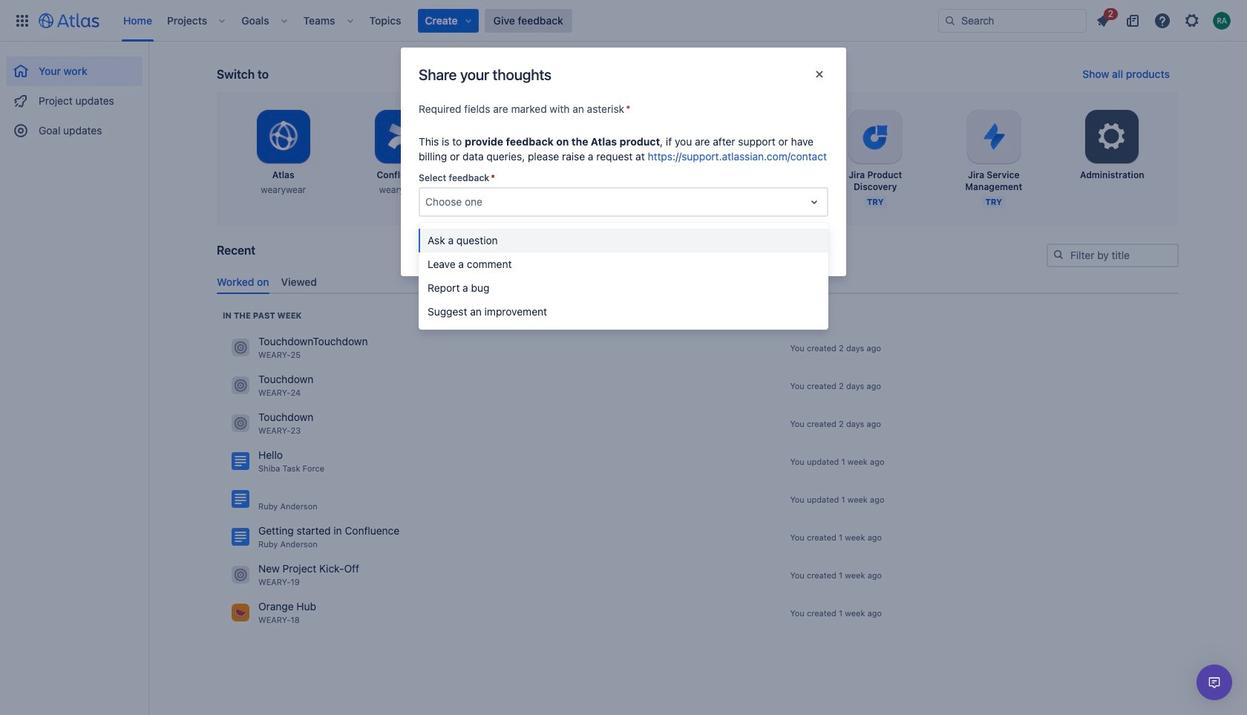 Task type: describe. For each thing, give the bounding box(es) containing it.
search image
[[1053, 249, 1065, 261]]

open image
[[806, 193, 824, 211]]

help image
[[1154, 12, 1172, 29]]

confluence image
[[232, 528, 250, 546]]

Filter by title field
[[1049, 245, 1178, 266]]

2 townsquare image from the top
[[232, 415, 250, 433]]

1 townsquare image from the top
[[232, 377, 250, 395]]

1 townsquare image from the top
[[232, 339, 250, 357]]

top element
[[9, 0, 939, 41]]



Task type: locate. For each thing, give the bounding box(es) containing it.
2 confluence image from the top
[[232, 491, 250, 508]]

Search field
[[939, 9, 1088, 32]]

group
[[6, 42, 143, 150]]

3 townsquare image from the top
[[232, 604, 250, 622]]

confluence image
[[232, 453, 250, 470], [232, 491, 250, 508]]

0 vertical spatial townsquare image
[[232, 377, 250, 395]]

None search field
[[939, 9, 1088, 32]]

0 vertical spatial townsquare image
[[232, 339, 250, 357]]

townsquare image
[[232, 377, 250, 395], [232, 415, 250, 433], [232, 604, 250, 622]]

close modal image
[[811, 65, 829, 83]]

settings image
[[1095, 119, 1131, 155]]

0 vertical spatial confluence image
[[232, 453, 250, 470]]

search image
[[945, 14, 957, 26]]

None text field
[[426, 195, 428, 209]]

1 vertical spatial townsquare image
[[232, 415, 250, 433]]

heading
[[223, 310, 302, 322]]

banner
[[0, 0, 1248, 42]]

1 vertical spatial confluence image
[[232, 491, 250, 508]]

2 vertical spatial townsquare image
[[232, 604, 250, 622]]

townsquare image
[[232, 339, 250, 357], [232, 566, 250, 584]]

1 confluence image from the top
[[232, 453, 250, 470]]

1 vertical spatial townsquare image
[[232, 566, 250, 584]]

tab list
[[211, 269, 1186, 294]]

2 townsquare image from the top
[[232, 566, 250, 584]]

open intercom messenger image
[[1206, 674, 1224, 692]]



Task type: vqa. For each thing, say whether or not it's contained in the screenshot.
Close Modal image
yes



